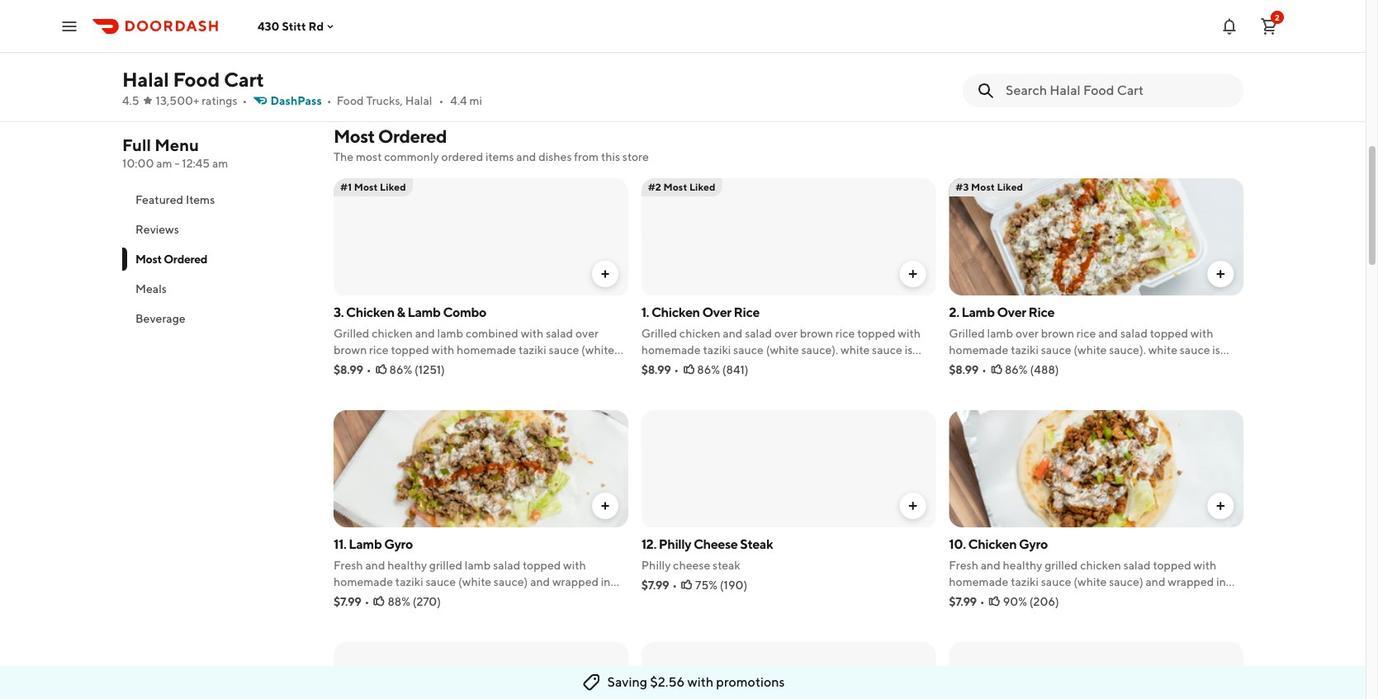 Task type: vqa. For each thing, say whether or not it's contained in the screenshot.
my
no



Task type: locate. For each thing, give the bounding box(es) containing it.
1 horizontal spatial &
[[1011, 64, 1018, 77]]

healthy up '88% (270)'
[[387, 559, 427, 572]]

1 vertical spatial souffl�
[[1011, 377, 1052, 390]]

provided down 1.
[[641, 360, 688, 373]]

lamb inside '11. lamb gyro fresh and healthy grilled lamb salad topped with homemade taziki sauce (white sauce) and wrapped in pita.'
[[349, 537, 382, 552]]

0 vertical spatial soufflé
[[823, 360, 859, 373]]

cup
[[861, 360, 881, 373], [1175, 360, 1194, 373], [371, 377, 391, 390], [537, 377, 557, 390], [741, 377, 761, 390], [1054, 377, 1074, 390]]

1 vertical spatial soufflé
[[703, 377, 739, 390]]

side. for 2.
[[1034, 360, 1058, 373]]

1 vertical spatial halal
[[405, 94, 432, 107]]

2 rice from the left
[[1028, 305, 1054, 320]]

sauce. inside 2. lamb over rice grilled lamb over brown rice and salad topped with homemade taziki sauce (white sauce). white sauce is provided on the side. comes with 2 souffl� cup of white sauce and 1 souffl� cup of hot sauce.
[[1109, 377, 1142, 390]]

1 left (841)
[[696, 377, 701, 390]]

1 vertical spatial combo
[[443, 305, 486, 320]]

sauce). inside 1. chicken over rice grilled chicken and salad over brown rice topped with homemade taziki sauce (white sauce). white sauce is provided on the side. comes with 2 soufflé cup of white sauce and 1 soufflé cup of hot sauce.
[[801, 343, 838, 357]]

on for 2.
[[998, 360, 1012, 373]]

over up 86% (841)
[[702, 305, 731, 320]]

0 horizontal spatial over
[[702, 305, 731, 320]]

on
[[497, 360, 510, 373], [691, 360, 704, 373], [998, 360, 1012, 373]]

fresh inside '11. lamb gyro fresh and healthy grilled lamb salad topped with homemade taziki sauce (white sauce) and wrapped in pita.'
[[334, 559, 363, 572]]

rice
[[734, 305, 760, 320], [1028, 305, 1054, 320]]

1 horizontal spatial rice
[[1028, 305, 1054, 320]]

1 horizontal spatial side.
[[726, 360, 750, 373]]

2 $8.99 • from the left
[[641, 363, 679, 377]]

3 1 from the left
[[1004, 377, 1008, 390]]

rice
[[835, 327, 855, 340], [1077, 327, 1096, 340], [369, 343, 389, 357]]

souffl? left 86% (1251)
[[334, 377, 369, 390]]

$7.99 for 11.
[[334, 595, 361, 609]]

1.
[[641, 305, 649, 320]]

3. chicken & lamb combo
[[955, 64, 1089, 77]]

• left 86% (488) in the right bottom of the page
[[982, 363, 987, 377]]

sauce).
[[801, 343, 838, 357], [1109, 343, 1146, 357], [334, 360, 371, 373]]

$7.99 down 12.
[[641, 579, 669, 592]]

1 provided from the left
[[447, 360, 494, 373]]

& inside 3. chicken & lamb combo grilled chicken and lamb combined with salad over brown rice topped with homemade taziki sauce (white sauce). white sauce is provided on the side. comes with 2 souffl? cup of white sauce and 1 souffl? cup of hot sauce.
[[397, 305, 405, 320]]

pita. inside '11. lamb gyro fresh and healthy grilled lamb salad topped with homemade taziki sauce (white sauce) and wrapped in pita.'
[[334, 592, 357, 605]]

on inside 2. lamb over rice grilled lamb over brown rice and salad topped with homemade taziki sauce (white sauce). white sauce is provided on the side. comes with 2 souffl� cup of white sauce and 1 souffl� cup of hot sauce.
[[998, 360, 1012, 373]]

0 horizontal spatial ordered
[[164, 253, 207, 266]]

1. chicken over rice grilled chicken and salad over brown rice topped with homemade taziki sauce (white sauce). white sauce is provided on the side. comes with 2 soufflé cup of white sauce and 1 soufflé cup of hot sauce.
[[641, 305, 926, 390]]

1 horizontal spatial wrapped
[[1168, 576, 1214, 589]]

2 grilled from the left
[[641, 327, 677, 340]]

gyro inside 10. chicken gyro fresh and healthy grilled chicken salad topped with homemade taziki sauce (white sauce) and wrapped in pita.
[[1019, 537, 1048, 552]]

0 horizontal spatial rice
[[369, 343, 389, 357]]

2 provided from the left
[[641, 360, 688, 373]]

0 horizontal spatial souffl?
[[334, 377, 369, 390]]

3. chicken & lamb combo grilled chicken and lamb combined with salad over brown rice topped with homemade taziki sauce (white sauce). white sauce is provided on the side. comes with 2 souffl? cup of white sauce and 1 souffl? cup of hot sauce.
[[334, 305, 627, 390]]

0 horizontal spatial sauce)
[[494, 576, 528, 589]]

13,500+
[[156, 94, 199, 107]]

$7.99 • for lamb
[[334, 595, 369, 609]]

the
[[512, 360, 530, 373], [706, 360, 724, 373], [1014, 360, 1032, 373]]

sauce)
[[494, 576, 528, 589], [1109, 576, 1143, 589]]

1 rice from the left
[[734, 305, 760, 320]]

$8.99 down 2.
[[949, 363, 978, 377]]

in inside '11. lamb gyro fresh and healthy grilled lamb salad topped with homemade taziki sauce (white sauce) and wrapped in pita.'
[[601, 576, 611, 589]]

halal right trucks,
[[405, 94, 432, 107]]

ordered
[[378, 126, 447, 147], [164, 253, 207, 266]]

rice inside 2. lamb over rice grilled lamb over brown rice and salad topped with homemade taziki sauce (white sauce). white sauce is provided on the side. comes with 2 souffl� cup of white sauce and 1 souffl� cup of hot sauce.
[[1028, 305, 1054, 320]]

0 horizontal spatial soufflé
[[703, 377, 739, 390]]

healthy inside 10. chicken gyro fresh and healthy grilled chicken salad topped with homemade taziki sauce (white sauce) and wrapped in pita.
[[1003, 559, 1042, 572]]

provided inside 3. chicken & lamb combo grilled chicken and lamb combined with salad over brown rice topped with homemade taziki sauce (white sauce). white sauce is provided on the side. comes with 2 souffl? cup of white sauce and 1 souffl? cup of hot sauce.
[[447, 360, 494, 373]]

$7.99 • for philly
[[641, 579, 677, 592]]

(white
[[581, 343, 614, 357], [766, 343, 799, 357], [1074, 343, 1107, 357], [458, 576, 491, 589], [1074, 576, 1107, 589]]

1 horizontal spatial liked
[[689, 181, 715, 193]]

lamb
[[437, 327, 463, 340], [987, 327, 1013, 340], [465, 559, 491, 572]]

items
[[186, 193, 215, 206]]

side. inside 1. chicken over rice grilled chicken and salad over brown rice topped with homemade taziki sauce (white sauce). white sauce is provided on the side. comes with 2 soufflé cup of white sauce and 1 soufflé cup of hot sauce.
[[726, 360, 750, 373]]

2 over from the left
[[997, 305, 1026, 320]]

liked right #2
[[689, 181, 715, 193]]

3 the from the left
[[1014, 360, 1032, 373]]

liked right #3
[[997, 181, 1023, 193]]

most
[[334, 126, 375, 147], [354, 181, 378, 193], [663, 181, 687, 193], [971, 181, 995, 193], [135, 253, 162, 266]]

2 pita. from the left
[[949, 592, 972, 605]]

homemade inside 10. chicken gyro fresh and healthy grilled chicken salad topped with homemade taziki sauce (white sauce) and wrapped in pita.
[[949, 576, 1008, 589]]

gyro up 88%
[[384, 537, 413, 552]]

homemade down 2.
[[949, 343, 1008, 357]]

430
[[258, 19, 280, 33]]

$7.99 •
[[641, 579, 677, 592], [334, 595, 369, 609], [949, 595, 985, 609]]

taziki
[[518, 343, 546, 357], [703, 343, 731, 357], [1011, 343, 1039, 357], [395, 576, 423, 589], [1011, 576, 1039, 589]]

2 sauce) from the left
[[1109, 576, 1143, 589]]

sauce. inside 3. chicken & lamb combo grilled chicken and lamb combined with salad over brown rice topped with homemade taziki sauce (white sauce). white sauce is provided on the side. comes with 2 souffl? cup of white sauce and 1 souffl? cup of hot sauce.
[[592, 377, 625, 390]]

gyro up 90% (206)
[[1019, 537, 1048, 552]]

$7.99
[[641, 579, 669, 592], [334, 595, 361, 609], [949, 595, 977, 609]]

meals
[[135, 282, 167, 296]]

1 horizontal spatial halal
[[405, 94, 432, 107]]

the for 1. chicken over rice
[[706, 360, 724, 373]]

1 horizontal spatial the
[[706, 360, 724, 373]]

chicken inside 1. chicken over rice grilled chicken and salad over brown rice topped with homemade taziki sauce (white sauce). white sauce is provided on the side. comes with 2 soufflé cup of white sauce and 1 soufflé cup of hot sauce.
[[679, 327, 720, 340]]

and inside most ordered the most commonly ordered items and dishes from this store
[[516, 150, 536, 163]]

2 am from the left
[[212, 157, 228, 170]]

• left 86% (1251)
[[366, 363, 371, 377]]

beverage button
[[122, 304, 314, 334]]

$8.99
[[334, 363, 363, 377], [641, 363, 671, 377], [949, 363, 978, 377]]

3 over from the left
[[1016, 327, 1039, 340]]

2 horizontal spatial grilled
[[949, 327, 985, 340]]

wrapped inside '11. lamb gyro fresh and healthy grilled lamb salad topped with homemade taziki sauce (white sauce) and wrapped in pita.'
[[552, 576, 599, 589]]

2 button
[[1253, 9, 1286, 43]]

on left (488) on the bottom right of the page
[[998, 360, 1012, 373]]

(white inside 1. chicken over rice grilled chicken and salad over brown rice topped with homemade taziki sauce (white sauce). white sauce is provided on the side. comes with 2 soufflé cup of white sauce and 1 soufflé cup of hot sauce.
[[766, 343, 799, 357]]

1 healthy from the left
[[387, 559, 427, 572]]

in
[[601, 576, 611, 589], [1216, 576, 1226, 589]]

2 $8.99 from the left
[[641, 363, 671, 377]]

1 inside 1. chicken over rice grilled chicken and salad over brown rice topped with homemade taziki sauce (white sauce). white sauce is provided on the side. comes with 2 soufflé cup of white sauce and 1 soufflé cup of hot sauce.
[[696, 377, 701, 390]]

side.
[[532, 360, 556, 373], [726, 360, 750, 373], [1034, 360, 1058, 373]]

1 $8.99 • from the left
[[334, 363, 371, 377]]

over
[[575, 327, 599, 340], [774, 327, 798, 340], [1016, 327, 1039, 340]]

grilled for 11. lamb gyro
[[429, 559, 462, 572]]

1 horizontal spatial sauce).
[[801, 343, 838, 357]]

• left 4.4
[[439, 94, 444, 107]]

hot inside 1. chicken over rice grilled chicken and salad over brown rice topped with homemade taziki sauce (white sauce). white sauce is provided on the side. comes with 2 soufflé cup of white sauce and 1 soufflé cup of hot sauce.
[[776, 377, 794, 390]]

fresh down 11.
[[334, 559, 363, 572]]

0 horizontal spatial souffl�
[[1011, 377, 1052, 390]]

1 am from the left
[[156, 157, 172, 170]]

1 vertical spatial &
[[397, 305, 405, 320]]

90%
[[1003, 595, 1027, 609]]

lamb inside 3. chicken & lamb combo grilled chicken and lamb combined with salad over brown rice topped with homemade taziki sauce (white sauce). white sauce is provided on the side. comes with 2 souffl? cup of white sauce and 1 souffl? cup of hot sauce.
[[407, 305, 441, 320]]

1 horizontal spatial on
[[691, 360, 704, 373]]

ordered up commonly
[[378, 126, 447, 147]]

1 gyro from the left
[[384, 537, 413, 552]]

2.
[[949, 305, 959, 320]]

over inside 1. chicken over rice grilled chicken and salad over brown rice topped with homemade taziki sauce (white sauce). white sauce is provided on the side. comes with 2 soufflé cup of white sauce and 1 soufflé cup of hot sauce.
[[702, 305, 731, 320]]

3. for 3. chicken & lamb combo
[[955, 64, 964, 77]]

1 grilled from the left
[[429, 559, 462, 572]]

1 in from the left
[[601, 576, 611, 589]]

chicken inside button
[[966, 64, 1009, 77]]

$8.99 left 86% (1251)
[[334, 363, 363, 377]]

gyro inside '11. lamb gyro fresh and healthy grilled lamb salad topped with homemade taziki sauce (white sauce) and wrapped in pita.'
[[384, 537, 413, 552]]

•
[[242, 94, 247, 107], [327, 94, 332, 107], [439, 94, 444, 107], [366, 363, 371, 377], [674, 363, 679, 377], [982, 363, 987, 377], [672, 579, 677, 592], [365, 595, 369, 609], [980, 595, 985, 609]]

promotions
[[716, 675, 785, 690]]

is for 1. chicken over rice
[[905, 343, 913, 357]]

combo inside 3. chicken & lamb combo button
[[1051, 64, 1089, 77]]

$8.99 for 2.
[[949, 363, 978, 377]]

grilled for 1.
[[641, 327, 677, 340]]

2 horizontal spatial sauce).
[[1109, 343, 1146, 357]]

full
[[122, 135, 151, 154]]

sauce) inside '11. lamb gyro fresh and healthy grilled lamb salad topped with homemade taziki sauce (white sauce) and wrapped in pita.'
[[494, 576, 528, 589]]

pita. inside 10. chicken gyro fresh and healthy grilled chicken salad topped with homemade taziki sauce (white sauce) and wrapped in pita.
[[949, 592, 972, 605]]

0 horizontal spatial 3.
[[334, 305, 344, 320]]

3 grilled from the left
[[949, 327, 985, 340]]

0 vertical spatial philly
[[659, 537, 691, 552]]

grilled
[[334, 327, 369, 340], [641, 327, 677, 340], [949, 327, 985, 340]]

• for 1. chicken over rice
[[674, 363, 679, 377]]

on left (841)
[[691, 360, 704, 373]]

provided down 2.
[[949, 360, 996, 373]]

1 vertical spatial ordered
[[164, 253, 207, 266]]

2 horizontal spatial on
[[998, 360, 1012, 373]]

2 gyro from the left
[[1019, 537, 1048, 552]]

side. inside 2. lamb over rice grilled lamb over brown rice and salad topped with homemade taziki sauce (white sauce). white sauce is provided on the side. comes with 2 souffl� cup of white sauce and 1 souffl� cup of hot sauce.
[[1034, 360, 1058, 373]]

0 horizontal spatial $7.99
[[334, 595, 361, 609]]

trucks,
[[366, 94, 403, 107]]

sauce). inside 3. chicken & lamb combo grilled chicken and lamb combined with salad over brown rice topped with homemade taziki sauce (white sauce). white sauce is provided on the side. comes with 2 souffl? cup of white sauce and 1 souffl? cup of hot sauce.
[[334, 360, 371, 373]]

gyro for 10. chicken gyro
[[1019, 537, 1048, 552]]

grilled for 10. chicken gyro
[[1045, 559, 1078, 572]]

2 1 from the left
[[696, 377, 701, 390]]

0 vertical spatial 3.
[[955, 64, 964, 77]]

provided inside 1. chicken over rice grilled chicken and salad over brown rice topped with homemade taziki sauce (white sauce). white sauce is provided on the side. comes with 2 soufflé cup of white sauce and 1 soufflé cup of hot sauce.
[[641, 360, 688, 373]]

chicken inside 3. chicken & lamb combo grilled chicken and lamb combined with salad over brown rice topped with homemade taziki sauce (white sauce). white sauce is provided on the side. comes with 2 souffl? cup of white sauce and 1 souffl? cup of hot sauce.
[[346, 305, 395, 320]]

3 side. from the left
[[1034, 360, 1058, 373]]

$8.99 • for 3.
[[334, 363, 371, 377]]

1 horizontal spatial rice
[[835, 327, 855, 340]]

gyro
[[384, 537, 413, 552], [1019, 537, 1048, 552]]

the for 2. lamb over rice
[[1014, 360, 1032, 373]]

rice inside 1. chicken over rice grilled chicken and salad over brown rice topped with homemade taziki sauce (white sauce). white sauce is provided on the side. comes with 2 soufflé cup of white sauce and 1 soufflé cup of hot sauce.
[[835, 327, 855, 340]]

$8.99 down 1.
[[641, 363, 671, 377]]

comes for 1. chicken over rice
[[753, 360, 787, 373]]

wrapped inside 10. chicken gyro fresh and healthy grilled chicken salad topped with homemade taziki sauce (white sauce) and wrapped in pita.
[[1168, 576, 1214, 589]]

with inside '11. lamb gyro fresh and healthy grilled lamb salad topped with homemade taziki sauce (white sauce) and wrapped in pita.'
[[563, 559, 586, 572]]

• for 11. lamb gyro
[[365, 595, 369, 609]]

$7.99 for 12.
[[641, 579, 669, 592]]

most ordered
[[135, 253, 207, 266]]

2 souffl? from the left
[[499, 377, 535, 390]]

philly
[[659, 537, 691, 552], [641, 559, 671, 572]]

the inside 1. chicken over rice grilled chicken and salad over brown rice topped with homemade taziki sauce (white sauce). white sauce is provided on the side. comes with 2 soufflé cup of white sauce and 1 soufflé cup of hot sauce.
[[706, 360, 724, 373]]

2 horizontal spatial 1
[[1004, 377, 1008, 390]]

1 horizontal spatial fresh
[[949, 559, 978, 572]]

is inside 1. chicken over rice grilled chicken and salad over brown rice topped with homemade taziki sauce (white sauce). white sauce is provided on the side. comes with 2 soufflé cup of white sauce and 1 soufflé cup of hot sauce.
[[905, 343, 913, 357]]

am left -
[[156, 157, 172, 170]]

3 provided from the left
[[949, 360, 996, 373]]

2 horizontal spatial over
[[1016, 327, 1039, 340]]

0 vertical spatial combo
[[1051, 64, 1089, 77]]

0 horizontal spatial &
[[397, 305, 405, 320]]

fresh
[[334, 559, 363, 572], [949, 559, 978, 572]]

2 side. from the left
[[726, 360, 750, 373]]

1 horizontal spatial $7.99
[[641, 579, 669, 592]]

1 over from the left
[[702, 305, 731, 320]]

1 horizontal spatial sauce)
[[1109, 576, 1143, 589]]

1 grilled from the left
[[334, 327, 369, 340]]

notification bell image
[[1220, 16, 1239, 36]]

2 horizontal spatial is
[[1212, 343, 1220, 357]]

2 horizontal spatial lamb
[[987, 327, 1013, 340]]

$8.99 • down 2.
[[949, 363, 987, 377]]

$7.99 • left 88%
[[334, 595, 369, 609]]

2 horizontal spatial rice
[[1077, 327, 1096, 340]]

of
[[883, 360, 894, 373], [1197, 360, 1207, 373], [393, 377, 404, 390], [559, 377, 570, 390], [763, 377, 774, 390], [1076, 377, 1087, 390]]

brown
[[800, 327, 833, 340], [1041, 327, 1074, 340], [334, 343, 367, 357]]

2 horizontal spatial liked
[[997, 181, 1023, 193]]

provided down combined
[[447, 360, 494, 373]]

1. chicken over rice image
[[641, 178, 936, 296]]

• left "90%"
[[980, 595, 985, 609]]

& for 3. chicken & lamb combo grilled chicken and lamb combined with salad over brown rice topped with homemade taziki sauce (white sauce). white sauce is provided on the side. comes with 2 souffl? cup of white sauce and 1 souffl? cup of hot sauce.
[[397, 305, 405, 320]]

homemade up "90%"
[[949, 576, 1008, 589]]

1 down combined
[[493, 377, 497, 390]]

1 fresh from the left
[[334, 559, 363, 572]]

1 vertical spatial 3.
[[334, 305, 344, 320]]

$8.99 • down 1.
[[641, 363, 679, 377]]

cheese
[[673, 559, 710, 572]]

add item to cart image
[[598, 268, 612, 281], [906, 268, 919, 281], [1214, 268, 1227, 281], [598, 500, 612, 513], [906, 500, 919, 513]]

1 horizontal spatial 3.
[[955, 64, 964, 77]]

2 fresh from the left
[[949, 559, 978, 572]]

$7.99 left "90%"
[[949, 595, 977, 609]]

86% for 1. chicken over rice
[[697, 363, 720, 377]]

86%
[[389, 363, 412, 377], [697, 363, 720, 377], [1005, 363, 1028, 377]]

0 horizontal spatial $7.99 •
[[334, 595, 369, 609]]

2 horizontal spatial $7.99 •
[[949, 595, 985, 609]]

taziki inside 3. chicken & lamb combo grilled chicken and lamb combined with salad over brown rice topped with homemade taziki sauce (white sauce). white sauce is provided on the side. comes with 2 souffl? cup of white sauce and 1 souffl? cup of hot sauce.
[[518, 343, 546, 357]]

3. inside 3. chicken & lamb combo grilled chicken and lamb combined with salad over brown rice topped with homemade taziki sauce (white sauce). white sauce is provided on the side. comes with 2 souffl? cup of white sauce and 1 souffl? cup of hot sauce.
[[334, 305, 344, 320]]

chicken inside 1. chicken over rice grilled chicken and salad over brown rice topped with homemade taziki sauce (white sauce). white sauce is provided on the side. comes with 2 soufflé cup of white sauce and 1 soufflé cup of hot sauce.
[[651, 305, 700, 320]]

food up 13,500+ ratings •
[[173, 68, 220, 91]]

2 over from the left
[[774, 327, 798, 340]]

sauce. inside 1. chicken over rice grilled chicken and salad over brown rice topped with homemade taziki sauce (white sauce). white sauce is provided on the side. comes with 2 soufflé cup of white sauce and 1 soufflé cup of hot sauce.
[[796, 377, 829, 390]]

is inside 3. chicken & lamb combo grilled chicken and lamb combined with salad over brown rice topped with homemade taziki sauce (white sauce). white sauce is provided on the side. comes with 2 souffl? cup of white sauce and 1 souffl? cup of hot sauce.
[[437, 360, 445, 373]]

2 86% from the left
[[697, 363, 720, 377]]

1 over from the left
[[575, 327, 599, 340]]

• down cheese
[[672, 579, 677, 592]]

0 horizontal spatial $8.99
[[334, 363, 363, 377]]

gyro for 11. lamb gyro
[[384, 537, 413, 552]]

pita. for 11.
[[334, 592, 357, 605]]

3 liked from the left
[[997, 181, 1023, 193]]

0 horizontal spatial combo
[[443, 305, 486, 320]]

ordered for most ordered
[[164, 253, 207, 266]]

rice inside 1. chicken over rice grilled chicken and salad over brown rice topped with homemade taziki sauce (white sauce). white sauce is provided on the side. comes with 2 soufflé cup of white sauce and 1 soufflé cup of hot sauce.
[[734, 305, 760, 320]]

grilled up (270)
[[429, 559, 462, 572]]

comes
[[559, 360, 593, 373], [753, 360, 787, 373], [1060, 360, 1095, 373]]

pita. down 10.
[[949, 592, 972, 605]]

0 vertical spatial ordered
[[378, 126, 447, 147]]

saving $2.56 with promotions
[[607, 675, 785, 690]]

homemade
[[457, 343, 516, 357], [641, 343, 701, 357], [949, 343, 1008, 357], [334, 576, 393, 589], [949, 576, 1008, 589]]

comes inside 1. chicken over rice grilled chicken and salad over brown rice topped with homemade taziki sauce (white sauce). white sauce is provided on the side. comes with 2 soufflé cup of white sauce and 1 soufflé cup of hot sauce.
[[753, 360, 787, 373]]

add item to cart image for 12. philly cheese steak
[[906, 500, 919, 513]]

2 healthy from the left
[[1003, 559, 1042, 572]]

liked down commonly
[[380, 181, 406, 193]]

0 horizontal spatial over
[[575, 327, 599, 340]]

salad inside 1. chicken over rice grilled chicken and salad over brown rice topped with homemade taziki sauce (white sauce). white sauce is provided on the side. comes with 2 soufflé cup of white sauce and 1 soufflé cup of hot sauce.
[[745, 327, 772, 340]]

1 horizontal spatial brown
[[800, 327, 833, 340]]

homemade down combined
[[457, 343, 516, 357]]

1 sauce) from the left
[[494, 576, 528, 589]]

lamb inside '11. lamb gyro fresh and healthy grilled lamb salad topped with homemade taziki sauce (white sauce) and wrapped in pita.'
[[465, 559, 491, 572]]

homemade down 1.
[[641, 343, 701, 357]]

1 side. from the left
[[532, 360, 556, 373]]

2 sauce. from the left
[[796, 377, 829, 390]]

1 pita. from the left
[[334, 592, 357, 605]]

& inside button
[[1011, 64, 1018, 77]]

is inside 2. lamb over rice grilled lamb over brown rice and salad topped with homemade taziki sauce (white sauce). white sauce is provided on the side. comes with 2 souffl� cup of white sauce and 1 souffl� cup of hot sauce.
[[1212, 343, 1220, 357]]

$8.99 • left 86% (1251)
[[334, 363, 371, 377]]

0 horizontal spatial hot
[[572, 377, 590, 390]]

meals button
[[122, 274, 314, 304]]

2 horizontal spatial provided
[[949, 360, 996, 373]]

hot inside 2. lamb over rice grilled lamb over brown rice and salad topped with homemade taziki sauce (white sauce). white sauce is provided on the side. comes with 2 souffl� cup of white sauce and 1 souffl� cup of hot sauce.
[[1089, 377, 1107, 390]]

2 grilled from the left
[[1045, 559, 1078, 572]]

& for 3. chicken & lamb combo
[[1011, 64, 1018, 77]]

2 items, open order cart image
[[1259, 16, 1279, 36]]

0 horizontal spatial wrapped
[[552, 576, 599, 589]]

2 horizontal spatial hot
[[1089, 377, 1107, 390]]

2 horizontal spatial sauce.
[[1109, 377, 1142, 390]]

1 horizontal spatial grilled
[[641, 327, 677, 340]]

3. chicken & lamb combo image
[[334, 178, 628, 296]]

11.
[[334, 537, 346, 552]]

1 horizontal spatial am
[[212, 157, 228, 170]]

souffl?
[[334, 377, 369, 390], [499, 377, 535, 390]]

1 horizontal spatial pita.
[[949, 592, 972, 605]]

most
[[356, 150, 382, 163]]

in for 10. chicken gyro
[[1216, 576, 1226, 589]]

most for 2.
[[971, 181, 995, 193]]

• left 86% (841)
[[674, 363, 679, 377]]

1
[[493, 377, 497, 390], [696, 377, 701, 390], [1004, 377, 1008, 390]]

fresh for 11.
[[334, 559, 363, 572]]

86% (841)
[[697, 363, 749, 377]]

12:45
[[182, 157, 210, 170]]

0 horizontal spatial side.
[[532, 360, 556, 373]]

$7.99 • left "90%"
[[949, 595, 985, 609]]

0 horizontal spatial brown
[[334, 343, 367, 357]]

2 horizontal spatial brown
[[1041, 327, 1074, 340]]

13,500+ ratings •
[[156, 94, 247, 107]]

3 $8.99 from the left
[[949, 363, 978, 377]]

3 comes from the left
[[1060, 360, 1095, 373]]

1 sauce. from the left
[[592, 377, 625, 390]]

am
[[156, 157, 172, 170], [212, 157, 228, 170]]

11. lamb gyro image
[[334, 410, 628, 528]]

sauce). inside 2. lamb over rice grilled lamb over brown rice and salad topped with homemade taziki sauce (white sauce). white sauce is provided on the side. comes with 2 souffl� cup of white sauce and 1 souffl� cup of hot sauce.
[[1109, 343, 1146, 357]]

souffl? down combined
[[499, 377, 535, 390]]

1 horizontal spatial in
[[1216, 576, 1226, 589]]

sauce.
[[592, 377, 625, 390], [796, 377, 829, 390], [1109, 377, 1142, 390]]

2 hot from the left
[[776, 377, 794, 390]]

1 horizontal spatial 86%
[[697, 363, 720, 377]]

1 the from the left
[[512, 360, 530, 373]]

• for 3. chicken & lamb combo
[[366, 363, 371, 377]]

2
[[1275, 12, 1280, 22], [620, 360, 627, 373], [814, 360, 821, 373], [1122, 360, 1129, 373]]

rice up (488) on the bottom right of the page
[[1028, 305, 1054, 320]]

am right the 12:45
[[212, 157, 228, 170]]

topped inside '11. lamb gyro fresh and healthy grilled lamb salad topped with homemade taziki sauce (white sauce) and wrapped in pita.'
[[523, 559, 561, 572]]

grilled inside '11. lamb gyro fresh and healthy grilled lamb salad topped with homemade taziki sauce (white sauce) and wrapped in pita.'
[[429, 559, 462, 572]]

healthy for 11. lamb gyro
[[387, 559, 427, 572]]

2 on from the left
[[691, 360, 704, 373]]

sauce inside 10. chicken gyro fresh and healthy grilled chicken salad topped with homemade taziki sauce (white sauce) and wrapped in pita.
[[1041, 576, 1071, 589]]

on down combined
[[497, 360, 510, 373]]

philly down 12.
[[641, 559, 671, 572]]

1 horizontal spatial lamb
[[465, 559, 491, 572]]

1 horizontal spatial gyro
[[1019, 537, 1048, 552]]

1 $8.99 from the left
[[334, 363, 363, 377]]

the inside 2. lamb over rice grilled lamb over brown rice and salad topped with homemade taziki sauce (white sauce). white sauce is provided on the side. comes with 2 souffl� cup of white sauce and 1 souffl� cup of hot sauce.
[[1014, 360, 1032, 373]]

2 inside 1. chicken over rice grilled chicken and salad over brown rice topped with homemade taziki sauce (white sauce). white sauce is provided on the side. comes with 2 soufflé cup of white sauce and 1 soufflé cup of hot sauce.
[[814, 360, 821, 373]]

food left trucks,
[[337, 94, 364, 107]]

&
[[1011, 64, 1018, 77], [397, 305, 405, 320]]

topped
[[857, 327, 896, 340], [1150, 327, 1188, 340], [391, 343, 429, 357], [523, 559, 561, 572], [1153, 559, 1191, 572]]

2 horizontal spatial chicken
[[1080, 559, 1121, 572]]

comes inside 2. lamb over rice grilled lamb over brown rice and salad topped with homemade taziki sauce (white sauce). white sauce is provided on the side. comes with 2 souffl� cup of white sauce and 1 souffl� cup of hot sauce.
[[1060, 360, 1095, 373]]

1 horizontal spatial over
[[997, 305, 1026, 320]]

0 horizontal spatial lamb
[[437, 327, 463, 340]]

12. philly cheese steak image
[[641, 410, 936, 528]]

86% left (488) on the bottom right of the page
[[1005, 363, 1028, 377]]

ordered inside most ordered the most commonly ordered items and dishes from this store
[[378, 126, 447, 147]]

homemade inside '11. lamb gyro fresh and healthy grilled lamb salad topped with homemade taziki sauce (white sauce) and wrapped in pita.'
[[334, 576, 393, 589]]

1 86% from the left
[[389, 363, 412, 377]]

philly right 12.
[[659, 537, 691, 552]]

featured items
[[135, 193, 215, 206]]

0 horizontal spatial rice
[[734, 305, 760, 320]]

white
[[841, 343, 870, 357], [1148, 343, 1177, 357], [373, 360, 402, 373], [896, 360, 926, 373], [1210, 360, 1239, 373], [406, 377, 436, 390]]

wrapped
[[552, 576, 599, 589], [1168, 576, 1214, 589]]

2 horizontal spatial the
[[1014, 360, 1032, 373]]

1 hot from the left
[[572, 377, 590, 390]]

1 wrapped from the left
[[552, 576, 599, 589]]

souffl�
[[1131, 360, 1172, 373], [1011, 377, 1052, 390]]

$8.99 •
[[334, 363, 371, 377], [641, 363, 679, 377], [949, 363, 987, 377]]

on inside 1. chicken over rice grilled chicken and salad over brown rice topped with homemade taziki sauce (white sauce). white sauce is provided on the side. comes with 2 soufflé cup of white sauce and 1 soufflé cup of hot sauce.
[[691, 360, 704, 373]]

is for 2. lamb over rice
[[1212, 343, 1220, 357]]

grilled inside 1. chicken over rice grilled chicken and salad over brown rice topped with homemade taziki sauce (white sauce). white sauce is provided on the side. comes with 2 soufflé cup of white sauce and 1 soufflé cup of hot sauce.
[[641, 327, 677, 340]]

86% left (1251)
[[389, 363, 412, 377]]

halal food cart
[[122, 68, 264, 91]]

store
[[622, 150, 649, 163]]

1 vertical spatial philly
[[641, 559, 671, 572]]

pita. left 88%
[[334, 592, 357, 605]]

most right #2
[[663, 181, 687, 193]]

0 horizontal spatial grilled
[[429, 559, 462, 572]]

fresh down 10.
[[949, 559, 978, 572]]

(white inside 3. chicken & lamb combo grilled chicken and lamb combined with salad over brown rice topped with homemade taziki sauce (white sauce). white sauce is provided on the side. comes with 2 souffl? cup of white sauce and 1 souffl? cup of hot sauce.
[[581, 343, 614, 357]]

combo
[[1051, 64, 1089, 77], [443, 305, 486, 320]]

over right 2.
[[997, 305, 1026, 320]]

2 wrapped from the left
[[1168, 576, 1214, 589]]

combo inside 3. chicken & lamb combo grilled chicken and lamb combined with salad over brown rice topped with homemade taziki sauce (white sauce). white sauce is provided on the side. comes with 2 souffl? cup of white sauce and 1 souffl? cup of hot sauce.
[[443, 305, 486, 320]]

side. for 1.
[[726, 360, 750, 373]]

liked
[[380, 181, 406, 193], [689, 181, 715, 193], [997, 181, 1023, 193]]

rice inside 2. lamb over rice grilled lamb over brown rice and salad topped with homemade taziki sauce (white sauce). white sauce is provided on the side. comes with 2 souffl� cup of white sauce and 1 souffl� cup of hot sauce.
[[1077, 327, 1096, 340]]

0 horizontal spatial provided
[[447, 360, 494, 373]]

1 horizontal spatial provided
[[641, 360, 688, 373]]

$7.99 • down cheese
[[641, 579, 677, 592]]

sauce. for 1.
[[796, 377, 829, 390]]

halal up 4.5
[[122, 68, 169, 91]]

3 86% from the left
[[1005, 363, 1028, 377]]

2 horizontal spatial $8.99 •
[[949, 363, 987, 377]]

3 on from the left
[[998, 360, 1012, 373]]

0 horizontal spatial pita.
[[334, 592, 357, 605]]

0 horizontal spatial am
[[156, 157, 172, 170]]

1 horizontal spatial souffl?
[[499, 377, 535, 390]]

0 vertical spatial &
[[1011, 64, 1018, 77]]

grilled up the (206) on the bottom right of page
[[1045, 559, 1078, 572]]

1 horizontal spatial chicken
[[679, 327, 720, 340]]

1 horizontal spatial $8.99 •
[[641, 363, 679, 377]]

2 comes from the left
[[753, 360, 787, 373]]

1 horizontal spatial combo
[[1051, 64, 1089, 77]]

1 inside 2. lamb over rice grilled lamb over brown rice and salad topped with homemade taziki sauce (white sauce). white sauce is provided on the side. comes with 2 souffl� cup of white sauce and 1 souffl� cup of hot sauce.
[[1004, 377, 1008, 390]]

healthy inside '11. lamb gyro fresh and healthy grilled lamb salad topped with homemade taziki sauce (white sauce) and wrapped in pita.'
[[387, 559, 427, 572]]

2 the from the left
[[706, 360, 724, 373]]

add item to cart image for 2. lamb over rice
[[1214, 268, 1227, 281]]

healthy up "90%"
[[1003, 559, 1042, 572]]

1 1 from the left
[[493, 377, 497, 390]]

3 $8.99 • from the left
[[949, 363, 987, 377]]

2 horizontal spatial $7.99
[[949, 595, 977, 609]]

1 horizontal spatial food
[[337, 94, 364, 107]]

grilled inside 3. chicken & lamb combo grilled chicken and lamb combined with salad over brown rice topped with homemade taziki sauce (white sauce). white sauce is provided on the side. comes with 2 souffl? cup of white sauce and 1 souffl? cup of hot sauce.
[[334, 327, 369, 340]]

#1
[[340, 181, 352, 193]]

healthy for 10. chicken gyro
[[1003, 559, 1042, 572]]

1 comes from the left
[[559, 360, 593, 373]]

over inside 2. lamb over rice grilled lamb over brown rice and salad topped with homemade taziki sauce (white sauce). white sauce is provided on the side. comes with 2 souffl� cup of white sauce and 1 souffl� cup of hot sauce.
[[997, 305, 1026, 320]]

chicken
[[966, 64, 1009, 77], [346, 305, 395, 320], [651, 305, 700, 320], [968, 537, 1017, 552]]

0 horizontal spatial gyro
[[384, 537, 413, 552]]

0 horizontal spatial is
[[437, 360, 445, 373]]

lamb
[[1020, 64, 1049, 77], [407, 305, 441, 320], [962, 305, 995, 320], [349, 537, 382, 552]]

3 hot from the left
[[1089, 377, 1107, 390]]

provided inside 2. lamb over rice grilled lamb over brown rice and salad topped with homemade taziki sauce (white sauce). white sauce is provided on the side. comes with 2 souffl� cup of white sauce and 1 souffl� cup of hot sauce.
[[949, 360, 996, 373]]

dashpass •
[[270, 94, 332, 107]]

salad
[[546, 327, 573, 340], [745, 327, 772, 340], [1120, 327, 1148, 340], [493, 559, 520, 572], [1123, 559, 1151, 572]]

0 horizontal spatial in
[[601, 576, 611, 589]]

3 sauce. from the left
[[1109, 377, 1142, 390]]

most for 3.
[[354, 181, 378, 193]]

1 horizontal spatial soufflé
[[823, 360, 859, 373]]

86% (488)
[[1005, 363, 1059, 377]]

combo up combined
[[443, 305, 486, 320]]

salad inside 3. chicken & lamb combo grilled chicken and lamb combined with salad over brown rice topped with homemade taziki sauce (white sauce). white sauce is provided on the side. comes with 2 souffl? cup of white sauce and 1 souffl? cup of hot sauce.
[[546, 327, 573, 340]]

combo up item search search box
[[1051, 64, 1089, 77]]

homemade up 88%
[[334, 576, 393, 589]]

(white inside 10. chicken gyro fresh and healthy grilled chicken salad topped with homemade taziki sauce (white sauce) and wrapped in pita.
[[1074, 576, 1107, 589]]

comes for 2. lamb over rice
[[1060, 360, 1095, 373]]

grilled inside 2. lamb over rice grilled lamb over brown rice and salad topped with homemade taziki sauce (white sauce). white sauce is provided on the side. comes with 2 souffl� cup of white sauce and 1 souffl� cup of hot sauce.
[[949, 327, 985, 340]]

$7.99 left 88%
[[334, 595, 361, 609]]

food
[[173, 68, 220, 91], [337, 94, 364, 107]]

most up the
[[334, 126, 375, 147]]

most right #3
[[971, 181, 995, 193]]

0 horizontal spatial grilled
[[334, 327, 369, 340]]

1 horizontal spatial is
[[905, 343, 913, 357]]

sauce). for 1. chicken over rice
[[801, 343, 838, 357]]

1 on from the left
[[497, 360, 510, 373]]

1 liked from the left
[[380, 181, 406, 193]]

4.5
[[122, 94, 139, 107]]

ordered down reviews
[[164, 253, 207, 266]]

hot for 2.
[[1089, 377, 1107, 390]]

hot
[[572, 377, 590, 390], [776, 377, 794, 390], [1089, 377, 1107, 390]]

• left 88%
[[365, 595, 369, 609]]

2 liked from the left
[[689, 181, 715, 193]]

most right the #1
[[354, 181, 378, 193]]

86% left (841)
[[697, 363, 720, 377]]

0 horizontal spatial 86%
[[389, 363, 412, 377]]

1 left (488) on the bottom right of the page
[[1004, 377, 1008, 390]]

0 vertical spatial food
[[173, 68, 220, 91]]

taziki inside 10. chicken gyro fresh and healthy grilled chicken salad topped with homemade taziki sauce (white sauce) and wrapped in pita.
[[1011, 576, 1039, 589]]

1 horizontal spatial $8.99
[[641, 363, 671, 377]]

liked for 3.
[[380, 181, 406, 193]]

provided for 1.
[[641, 360, 688, 373]]

2 in from the left
[[1216, 576, 1226, 589]]

0 horizontal spatial sauce.
[[592, 377, 625, 390]]

sauce
[[549, 343, 579, 357], [733, 343, 764, 357], [872, 343, 902, 357], [1041, 343, 1071, 357], [1180, 343, 1210, 357], [404, 360, 435, 373], [438, 377, 468, 390], [641, 377, 672, 390], [949, 377, 979, 390], [426, 576, 456, 589], [1041, 576, 1071, 589]]

(white inside '11. lamb gyro fresh and healthy grilled lamb salad topped with homemade taziki sauce (white sauce) and wrapped in pita.'
[[458, 576, 491, 589]]

rice up (841)
[[734, 305, 760, 320]]

• for 10. chicken gyro
[[980, 595, 985, 609]]

add item to cart image for 11. lamb gyro
[[598, 500, 612, 513]]

• for 12. philly cheese steak
[[672, 579, 677, 592]]

1 horizontal spatial 1
[[696, 377, 701, 390]]

chicken inside 10. chicken gyro fresh and healthy grilled chicken salad topped with homemade taziki sauce (white sauce) and wrapped in pita.
[[968, 537, 1017, 552]]

0 vertical spatial halal
[[122, 68, 169, 91]]



Task type: describe. For each thing, give the bounding box(es) containing it.
grilled for 2.
[[949, 327, 985, 340]]

• for 2. lamb over rice
[[982, 363, 987, 377]]

saving
[[607, 675, 647, 690]]

this
[[601, 150, 620, 163]]

$2.56
[[650, 675, 685, 690]]

full menu 10:00 am - 12:45 am
[[122, 135, 228, 170]]

$7.99 for 10.
[[949, 595, 977, 609]]

(1251)
[[415, 363, 445, 377]]

over inside 1. chicken over rice grilled chicken and salad over brown rice topped with homemade taziki sauce (white sauce). white sauce is provided on the side. comes with 2 soufflé cup of white sauce and 1 soufflé cup of hot sauce.
[[774, 327, 798, 340]]

in for 11. lamb gyro
[[601, 576, 611, 589]]

wrapped for 10. chicken gyro
[[1168, 576, 1214, 589]]

#2 most liked
[[648, 181, 715, 193]]

with inside 10. chicken gyro fresh and healthy grilled chicken salad topped with homemade taziki sauce (white sauce) and wrapped in pita.
[[1194, 559, 1216, 572]]

11. lamb gyro fresh and healthy grilled lamb salad topped with homemade taziki sauce (white sauce) and wrapped in pita.
[[334, 537, 611, 605]]

chicken for 10. chicken gyro
[[968, 537, 1017, 552]]

75%
[[695, 579, 718, 592]]

salad inside 10. chicken gyro fresh and healthy grilled chicken salad topped with homemade taziki sauce (white sauce) and wrapped in pita.
[[1123, 559, 1151, 572]]

most for 1.
[[663, 181, 687, 193]]

2 inside 2. lamb over rice grilled lamb over brown rice and salad topped with homemade taziki sauce (white sauce). white sauce is provided on the side. comes with 2 souffl� cup of white sauce and 1 souffl� cup of hot sauce.
[[1122, 360, 1129, 373]]

sauce) for 11. lamb gyro
[[494, 576, 528, 589]]

-
[[175, 157, 180, 170]]

10. chicken gyro image
[[949, 410, 1243, 528]]

10. chicken gyro fresh and healthy grilled chicken salad topped with homemade taziki sauce (white sauce) and wrapped in pita.
[[949, 537, 1226, 605]]

$8.99 for 1.
[[641, 363, 671, 377]]

over inside 2. lamb over rice grilled lamb over brown rice and salad topped with homemade taziki sauce (white sauce). white sauce is provided on the side. comes with 2 souffl� cup of white sauce and 1 souffl� cup of hot sauce.
[[1016, 327, 1039, 340]]

#2
[[648, 181, 661, 193]]

75% (190)
[[695, 579, 747, 592]]

topped inside 10. chicken gyro fresh and healthy grilled chicken salad topped with homemade taziki sauce (white sauce) and wrapped in pita.
[[1153, 559, 1191, 572]]

the
[[334, 150, 353, 163]]

1 horizontal spatial souffl�
[[1131, 360, 1172, 373]]

add item to cart image for 1. chicken over rice
[[906, 268, 919, 281]]

homemade inside 3. chicken & lamb combo grilled chicken and lamb combined with salad over brown rice topped with homemade taziki sauce (white sauce). white sauce is provided on the side. comes with 2 souffl? cup of white sauce and 1 souffl? cup of hot sauce.
[[457, 343, 516, 357]]

1 inside 3. chicken & lamb combo grilled chicken and lamb combined with salad over brown rice topped with homemade taziki sauce (white sauce). white sauce is provided on the side. comes with 2 souffl? cup of white sauce and 1 souffl? cup of hot sauce.
[[493, 377, 497, 390]]

combo for 3. chicken & lamb combo grilled chicken and lamb combined with salad over brown rice topped with homemade taziki sauce (white sauce). white sauce is provided on the side. comes with 2 souffl? cup of white sauce and 1 souffl? cup of hot sauce.
[[443, 305, 486, 320]]

86% for 3. chicken & lamb combo
[[389, 363, 412, 377]]

chicken inside 10. chicken gyro fresh and healthy grilled chicken salad topped with homemade taziki sauce (white sauce) and wrapped in pita.
[[1080, 559, 1121, 572]]

topped inside 2. lamb over rice grilled lamb over brown rice and salad topped with homemade taziki sauce (white sauce). white sauce is provided on the side. comes with 2 souffl� cup of white sauce and 1 souffl� cup of hot sauce.
[[1150, 327, 1188, 340]]

reviews button
[[122, 215, 314, 244]]

most up meals
[[135, 253, 162, 266]]

chicken for 1. chicken over rice
[[651, 305, 700, 320]]

ordered for most ordered the most commonly ordered items and dishes from this store
[[378, 126, 447, 147]]

#3
[[956, 181, 969, 193]]

0 horizontal spatial halal
[[122, 68, 169, 91]]

lamb inside 3. chicken & lamb combo grilled chicken and lamb combined with salad over brown rice topped with homemade taziki sauce (white sauce). white sauce is provided on the side. comes with 2 souffl? cup of white sauce and 1 souffl? cup of hot sauce.
[[437, 327, 463, 340]]

cart
[[224, 68, 264, 91]]

2 inside button
[[1275, 12, 1280, 22]]

1 for 1. chicken over rice
[[696, 377, 701, 390]]

homemade inside 2. lamb over rice grilled lamb over brown rice and salad topped with homemade taziki sauce (white sauce). white sauce is provided on the side. comes with 2 souffl� cup of white sauce and 1 souffl� cup of hot sauce.
[[949, 343, 1008, 357]]

rice inside 3. chicken & lamb combo grilled chicken and lamb combined with salad over brown rice topped with homemade taziki sauce (white sauce). white sauce is provided on the side. comes with 2 souffl? cup of white sauce and 1 souffl? cup of hot sauce.
[[369, 343, 389, 357]]

liked for 2.
[[997, 181, 1023, 193]]

2. lamb over rice grilled lamb over brown rice and salad topped with homemade taziki sauce (white sauce). white sauce is provided on the side. comes with 2 souffl� cup of white sauce and 1 souffl� cup of hot sauce.
[[949, 305, 1239, 390]]

1 vertical spatial food
[[337, 94, 364, 107]]

• down cart
[[242, 94, 247, 107]]

10.
[[949, 537, 966, 552]]

salad inside 2. lamb over rice grilled lamb over brown rice and salad topped with homemade taziki sauce (white sauce). white sauce is provided on the side. comes with 2 souffl� cup of white sauce and 1 souffl� cup of hot sauce.
[[1120, 327, 1148, 340]]

90% (206)
[[1003, 595, 1059, 609]]

most inside most ordered the most commonly ordered items and dishes from this store
[[334, 126, 375, 147]]

4.4
[[450, 94, 467, 107]]

dashpass
[[270, 94, 322, 107]]

$8.99 • for 2.
[[949, 363, 987, 377]]

12.
[[641, 537, 656, 552]]

rd
[[308, 19, 324, 33]]

most ordered the most commonly ordered items and dishes from this store
[[334, 126, 649, 163]]

(white inside 2. lamb over rice grilled lamb over brown rice and salad topped with homemade taziki sauce (white sauce). white sauce is provided on the side. comes with 2 souffl� cup of white sauce and 1 souffl� cup of hot sauce.
[[1074, 343, 1107, 357]]

stitt
[[282, 19, 306, 33]]

over for chicken
[[702, 305, 731, 320]]

brown inside 1. chicken over rice grilled chicken and salad over brown rice topped with homemade taziki sauce (white sauce). white sauce is provided on the side. comes with 2 soufflé cup of white sauce and 1 soufflé cup of hot sauce.
[[800, 327, 833, 340]]

86% (1251)
[[389, 363, 445, 377]]

items
[[486, 150, 514, 163]]

liked for 1.
[[689, 181, 715, 193]]

on inside 3. chicken & lamb combo grilled chicken and lamb combined with salad over brown rice topped with homemade taziki sauce (white sauce). white sauce is provided on the side. comes with 2 souffl? cup of white sauce and 1 souffl? cup of hot sauce.
[[497, 360, 510, 373]]

on for 1.
[[691, 360, 704, 373]]

from
[[574, 150, 599, 163]]

salad inside '11. lamb gyro fresh and healthy grilled lamb salad topped with homemade taziki sauce (white sauce) and wrapped in pita.'
[[493, 559, 520, 572]]

sauce inside '11. lamb gyro fresh and healthy grilled lamb salad topped with homemade taziki sauce (white sauce) and wrapped in pita.'
[[426, 576, 456, 589]]

12. philly cheese steak philly cheese steak
[[641, 537, 773, 572]]

ratings
[[202, 94, 237, 107]]

provided for 2.
[[949, 360, 996, 373]]

lamb inside 2. lamb over rice grilled lamb over brown rice and salad topped with homemade taziki sauce (white sauce). white sauce is provided on the side. comes with 2 souffl� cup of white sauce and 1 souffl� cup of hot sauce.
[[987, 327, 1013, 340]]

(841)
[[722, 363, 749, 377]]

mi
[[469, 94, 482, 107]]

(488)
[[1030, 363, 1059, 377]]

menu
[[155, 135, 199, 154]]

1 for 2. lamb over rice
[[1004, 377, 1008, 390]]

open menu image
[[59, 16, 79, 36]]

rice for 2. lamb over rice
[[1028, 305, 1054, 320]]

combo for 3. chicken & lamb combo
[[1051, 64, 1089, 77]]

2. lamb over rice image
[[949, 178, 1243, 296]]

3. for 3. chicken & lamb combo grilled chicken and lamb combined with salad over brown rice topped with homemade taziki sauce (white sauce). white sauce is provided on the side. comes with 2 souffl? cup of white sauce and 1 souffl? cup of hot sauce.
[[334, 305, 344, 320]]

chicken for 3. chicken & lamb combo
[[346, 305, 395, 320]]

taziki inside 1. chicken over rice grilled chicken and salad over brown rice topped with homemade taziki sauce (white sauce). white sauce is provided on the side. comes with 2 soufflé cup of white sauce and 1 soufflé cup of hot sauce.
[[703, 343, 731, 357]]

1 souffl? from the left
[[334, 377, 369, 390]]

steak
[[713, 559, 740, 572]]

sauce. for 2.
[[1109, 377, 1142, 390]]

side. inside 3. chicken & lamb combo grilled chicken and lamb combined with salad over brown rice topped with homemade taziki sauce (white sauce). white sauce is provided on the side. comes with 2 souffl? cup of white sauce and 1 souffl? cup of hot sauce.
[[532, 360, 556, 373]]

sauce). for 2. lamb over rice
[[1109, 343, 1146, 357]]

sauce) for 10. chicken gyro
[[1109, 576, 1143, 589]]

$8.99 • for 1.
[[641, 363, 679, 377]]

chicken inside 3. chicken & lamb combo grilled chicken and lamb combined with salad over brown rice topped with homemade taziki sauce (white sauce). white sauce is provided on the side. comes with 2 souffl? cup of white sauce and 1 souffl? cup of hot sauce.
[[372, 327, 413, 340]]

beverage
[[135, 312, 185, 325]]

wrapped for 11. lamb gyro
[[552, 576, 599, 589]]

topped inside 3. chicken & lamb combo grilled chicken and lamb combined with salad over brown rice topped with homemade taziki sauce (white sauce). white sauce is provided on the side. comes with 2 souffl? cup of white sauce and 1 souffl? cup of hot sauce.
[[391, 343, 429, 357]]

add item to cart image
[[1214, 500, 1227, 513]]

taziki inside 2. lamb over rice grilled lamb over brown rice and salad topped with homemade taziki sauce (white sauce). white sauce is provided on the side. comes with 2 souffl� cup of white sauce and 1 souffl� cup of hot sauce.
[[1011, 343, 1039, 357]]

#1 most liked
[[340, 181, 406, 193]]

comes inside 3. chicken & lamb combo grilled chicken and lamb combined with salad over brown rice topped with homemade taziki sauce (white sauce). white sauce is provided on the side. comes with 2 souffl? cup of white sauce and 1 souffl? cup of hot sauce.
[[559, 360, 593, 373]]

pita. for 10.
[[949, 592, 972, 605]]

reviews
[[135, 223, 179, 236]]

topped inside 1. chicken over rice grilled chicken and salad over brown rice topped with homemade taziki sauce (white sauce). white sauce is provided on the side. comes with 2 soufflé cup of white sauce and 1 soufflé cup of hot sauce.
[[857, 327, 896, 340]]

(190)
[[720, 579, 747, 592]]

ordered
[[441, 150, 483, 163]]

#3 most liked
[[956, 181, 1023, 193]]

over inside 3. chicken & lamb combo grilled chicken and lamb combined with salad over brown rice topped with homemade taziki sauce (white sauce). white sauce is provided on the side. comes with 2 souffl? cup of white sauce and 1 souffl? cup of hot sauce.
[[575, 327, 599, 340]]

88% (270)
[[388, 595, 441, 609]]

(270)
[[413, 595, 441, 609]]

430 stitt rd button
[[258, 19, 337, 33]]

hot for 1.
[[776, 377, 794, 390]]

homemade inside 1. chicken over rice grilled chicken and salad over brown rice topped with homemade taziki sauce (white sauce). white sauce is provided on the side. comes with 2 soufflé cup of white sauce and 1 soufflé cup of hot sauce.
[[641, 343, 701, 357]]

dishes
[[538, 150, 572, 163]]

commonly
[[384, 150, 439, 163]]

fresh for 10.
[[949, 559, 978, 572]]

taziki inside '11. lamb gyro fresh and healthy grilled lamb salad topped with homemade taziki sauce (white sauce) and wrapped in pita.'
[[395, 576, 423, 589]]

over for lamb
[[997, 305, 1026, 320]]

steak
[[740, 537, 773, 552]]

(206)
[[1029, 595, 1059, 609]]

10:00
[[122, 157, 154, 170]]

food trucks, halal • 4.4 mi
[[337, 94, 482, 107]]

brown inside 2. lamb over rice grilled lamb over brown rice and salad topped with homemade taziki sauce (white sauce). white sauce is provided on the side. comes with 2 souffl� cup of white sauce and 1 souffl� cup of hot sauce.
[[1041, 327, 1074, 340]]

hot inside 3. chicken & lamb combo grilled chicken and lamb combined with salad over brown rice topped with homemade taziki sauce (white sauce). white sauce is provided on the side. comes with 2 souffl? cup of white sauce and 1 souffl? cup of hot sauce.
[[572, 377, 590, 390]]

86% for 2. lamb over rice
[[1005, 363, 1028, 377]]

88%
[[388, 595, 410, 609]]

cheese
[[694, 537, 738, 552]]

lamb inside button
[[1020, 64, 1049, 77]]

Item Search search field
[[1006, 82, 1230, 100]]

2 inside 3. chicken & lamb combo grilled chicken and lamb combined with salad over brown rice topped with homemade taziki sauce (white sauce). white sauce is provided on the side. comes with 2 souffl? cup of white sauce and 1 souffl? cup of hot sauce.
[[620, 360, 627, 373]]

the inside 3. chicken & lamb combo grilled chicken and lamb combined with salad over brown rice topped with homemade taziki sauce (white sauce). white sauce is provided on the side. comes with 2 souffl? cup of white sauce and 1 souffl? cup of hot sauce.
[[512, 360, 530, 373]]

featured
[[135, 193, 183, 206]]

3. chicken & lamb combo button
[[955, 62, 1089, 78]]

featured items button
[[122, 185, 314, 215]]

• right dashpass
[[327, 94, 332, 107]]

$7.99 • for chicken
[[949, 595, 985, 609]]

lamb inside 2. lamb over rice grilled lamb over brown rice and salad topped with homemade taziki sauce (white sauce). white sauce is provided on the side. comes with 2 souffl� cup of white sauce and 1 souffl� cup of hot sauce.
[[962, 305, 995, 320]]

add item to cart image for 3. chicken & lamb combo
[[598, 268, 612, 281]]

brown inside 3. chicken & lamb combo grilled chicken and lamb combined with salad over brown rice topped with homemade taziki sauce (white sauce). white sauce is provided on the side. comes with 2 souffl? cup of white sauce and 1 souffl? cup of hot sauce.
[[334, 343, 367, 357]]

$8.99 for 3.
[[334, 363, 363, 377]]

430 stitt rd
[[258, 19, 324, 33]]

rice for 1. chicken over rice
[[734, 305, 760, 320]]

combined
[[466, 327, 518, 340]]



